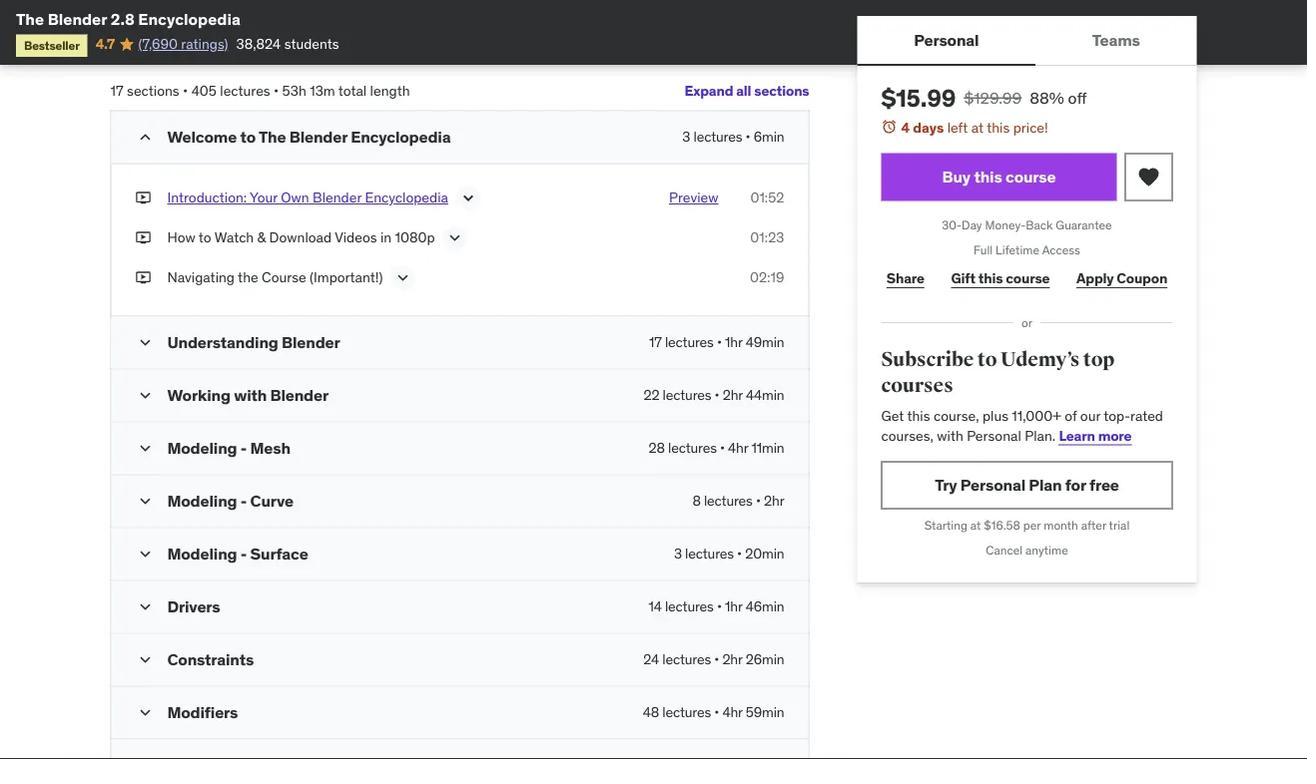 Task type: locate. For each thing, give the bounding box(es) containing it.
lectures right 14
[[665, 598, 714, 616]]

• left 49min
[[717, 334, 722, 352]]

2hr left 44min
[[723, 387, 743, 405]]

- for surface
[[240, 544, 247, 564]]

understanding
[[167, 332, 278, 353]]

2hr
[[723, 387, 743, 405], [764, 493, 784, 511], [722, 651, 743, 669]]

show lecture description image
[[458, 188, 478, 208], [445, 228, 465, 248], [393, 268, 413, 288]]

sections
[[754, 81, 809, 99], [127, 81, 179, 99]]

lectures right 22
[[663, 387, 711, 405]]

small image for modeling - curve
[[135, 492, 155, 512]]

1 vertical spatial course
[[262, 269, 306, 287]]

1 horizontal spatial with
[[937, 427, 963, 445]]

modeling - surface
[[167, 544, 308, 564]]

personal
[[914, 29, 979, 50], [967, 427, 1021, 445], [961, 475, 1026, 496]]

405
[[191, 81, 217, 99]]

17 down 4.7
[[110, 81, 124, 99]]

udemy's
[[1001, 348, 1080, 372]]

0 vertical spatial course
[[110, 25, 190, 55]]

plan
[[1029, 475, 1062, 496]]

0 vertical spatial course
[[1006, 167, 1056, 187]]

1 horizontal spatial to
[[240, 127, 256, 147]]

xsmall image for 01:23
[[135, 228, 151, 248]]

blender inside button
[[313, 189, 362, 207]]

- left 'curve'
[[240, 491, 247, 512]]

1 - from the top
[[240, 438, 247, 459]]

total
[[338, 81, 367, 99]]

at
[[971, 118, 984, 136], [971, 518, 981, 534]]

modeling for modeling - mesh
[[167, 438, 237, 459]]

1 vertical spatial at
[[971, 518, 981, 534]]

blender right own
[[313, 189, 362, 207]]

&
[[257, 229, 266, 247]]

2 vertical spatial show lecture description image
[[393, 268, 413, 288]]

4hr for modifiers
[[722, 704, 743, 722]]

$15.99
[[881, 83, 956, 113]]

1 vertical spatial show lecture description image
[[445, 228, 465, 248]]

to left udemy's
[[978, 348, 997, 372]]

to for the
[[240, 127, 256, 147]]

3 small image from the top
[[135, 598, 155, 618]]

1 vertical spatial -
[[240, 491, 247, 512]]

2 small image from the top
[[135, 333, 155, 353]]

lectures right the 48
[[662, 704, 711, 722]]

17 up 22
[[649, 334, 662, 352]]

encyclopedia up 1080p
[[365, 189, 448, 207]]

0 horizontal spatial to
[[199, 229, 211, 247]]

to
[[240, 127, 256, 147], [199, 229, 211, 247], [978, 348, 997, 372]]

how
[[167, 229, 195, 247]]

2.8
[[111, 8, 135, 29]]

xsmall image left introduction:
[[135, 188, 151, 208]]

1 vertical spatial 4hr
[[722, 704, 743, 722]]

welcome to the blender encyclopedia
[[167, 127, 451, 147]]

course for gift this course
[[1006, 269, 1050, 287]]

1 vertical spatial modeling
[[167, 491, 237, 512]]

lectures up 22 lectures • 2hr 44min
[[665, 334, 714, 352]]

1 vertical spatial personal
[[967, 427, 1021, 445]]

mesh
[[250, 438, 291, 459]]

1 vertical spatial 3
[[674, 545, 682, 563]]

coupon
[[1117, 269, 1168, 287]]

• for working with blender
[[715, 387, 720, 405]]

gift
[[951, 269, 976, 287]]

1 vertical spatial to
[[199, 229, 211, 247]]

4 small image from the top
[[135, 651, 155, 671]]

• left 20min
[[737, 545, 742, 563]]

1 vertical spatial course
[[1006, 269, 1050, 287]]

small image
[[135, 386, 155, 406], [135, 492, 155, 512], [135, 598, 155, 618], [135, 651, 155, 671]]

personal button
[[857, 16, 1036, 64]]

course inside button
[[1006, 167, 1056, 187]]

0 horizontal spatial 3
[[674, 545, 682, 563]]

• left 11min
[[720, 440, 725, 458]]

2 - from the top
[[240, 491, 247, 512]]

with
[[234, 385, 267, 406], [937, 427, 963, 445]]

• left 405
[[183, 81, 188, 99]]

3 down expand
[[682, 128, 690, 146]]

courses,
[[881, 427, 934, 445]]

this right gift
[[978, 269, 1003, 287]]

blender up bestseller
[[48, 8, 107, 29]]

with right working
[[234, 385, 267, 406]]

blender down 53h 13m
[[289, 127, 347, 147]]

1 vertical spatial 1hr
[[725, 598, 742, 616]]

0 vertical spatial xsmall image
[[135, 188, 151, 208]]

1 small image from the top
[[135, 386, 155, 406]]

1 vertical spatial xsmall image
[[135, 228, 151, 248]]

subscribe
[[881, 348, 974, 372]]

guarantee
[[1056, 218, 1112, 233]]

this inside button
[[974, 167, 1002, 187]]

0 horizontal spatial the
[[16, 8, 44, 29]]

learn more link
[[1059, 427, 1132, 445]]

3 - from the top
[[240, 544, 247, 564]]

the up bestseller
[[16, 8, 44, 29]]

modeling - curve
[[167, 491, 294, 512]]

small image
[[135, 128, 155, 148], [135, 333, 155, 353], [135, 439, 155, 459], [135, 545, 155, 565], [135, 704, 155, 724], [135, 757, 155, 760]]

this inside get this course, plus 11,000+ of our top-rated courses, with personal plan.
[[907, 407, 930, 425]]

• left 59min
[[714, 704, 719, 722]]

5 small image from the top
[[135, 704, 155, 724]]

• left 44min
[[715, 387, 720, 405]]

1 small image from the top
[[135, 128, 155, 148]]

tab list
[[857, 16, 1197, 66]]

this right buy
[[974, 167, 1002, 187]]

alarm image
[[881, 119, 897, 135]]

sections right all
[[754, 81, 809, 99]]

the blender 2.8 encyclopedia
[[16, 8, 241, 29]]

0 vertical spatial show lecture description image
[[458, 188, 478, 208]]

the down 17 sections • 405 lectures • 53h 13m total length
[[259, 127, 286, 147]]

2 vertical spatial modeling
[[167, 544, 237, 564]]

navigating
[[167, 269, 235, 287]]

0 horizontal spatial with
[[234, 385, 267, 406]]

4hr left 59min
[[722, 704, 743, 722]]

lifetime
[[996, 243, 1040, 258]]

personal inside button
[[914, 29, 979, 50]]

0 vertical spatial 1hr
[[725, 334, 742, 352]]

to right welcome
[[240, 127, 256, 147]]

• left 26min
[[714, 651, 719, 669]]

17
[[110, 81, 124, 99], [649, 334, 662, 352]]

0 horizontal spatial course
[[110, 25, 190, 55]]

1 horizontal spatial course
[[262, 269, 306, 287]]

lectures for working with blender
[[663, 387, 711, 405]]

1 vertical spatial with
[[937, 427, 963, 445]]

course up back
[[1006, 167, 1056, 187]]

1 horizontal spatial sections
[[754, 81, 809, 99]]

0 vertical spatial 4hr
[[728, 440, 748, 458]]

length
[[370, 81, 410, 99]]

22
[[644, 387, 660, 405]]

small image left drivers
[[135, 598, 155, 618]]

lectures for understanding blender
[[665, 334, 714, 352]]

1 sections from the left
[[754, 81, 809, 99]]

3 for modeling - surface
[[674, 545, 682, 563]]

small image left the modeling - curve
[[135, 492, 155, 512]]

- left mesh
[[240, 438, 247, 459]]

2 modeling from the top
[[167, 491, 237, 512]]

0 vertical spatial personal
[[914, 29, 979, 50]]

0 vertical spatial 2hr
[[723, 387, 743, 405]]

encyclopedia up (7,690 ratings)
[[138, 8, 241, 29]]

2hr for blender
[[723, 387, 743, 405]]

to inside subscribe to udemy's top courses
[[978, 348, 997, 372]]

sections inside dropdown button
[[754, 81, 809, 99]]

tab list containing personal
[[857, 16, 1197, 66]]

watch
[[214, 229, 254, 247]]

17 lectures • 1hr 49min
[[649, 334, 784, 352]]

1 horizontal spatial 3
[[682, 128, 690, 146]]

01:23
[[750, 229, 784, 247]]

all
[[736, 81, 751, 99]]

encyclopedia
[[138, 8, 241, 29], [351, 127, 451, 147], [365, 189, 448, 207]]

after
[[1081, 518, 1106, 534]]

2 sections from the left
[[127, 81, 179, 99]]

0 vertical spatial modeling
[[167, 438, 237, 459]]

course
[[110, 25, 190, 55], [262, 269, 306, 287]]

3 small image from the top
[[135, 439, 155, 459]]

2 vertical spatial encyclopedia
[[365, 189, 448, 207]]

per
[[1023, 518, 1041, 534]]

2 horizontal spatial to
[[978, 348, 997, 372]]

download
[[269, 229, 332, 247]]

1 vertical spatial the
[[259, 127, 286, 147]]

learn more
[[1059, 427, 1132, 445]]

0 vertical spatial encyclopedia
[[138, 8, 241, 29]]

encyclopedia down 'length'
[[351, 127, 451, 147]]

this down the $129.99
[[987, 118, 1010, 136]]

3 modeling from the top
[[167, 544, 237, 564]]

with down course,
[[937, 427, 963, 445]]

2hr for curve
[[764, 493, 784, 511]]

to right "how" at the top of page
[[199, 229, 211, 247]]

2 vertical spatial -
[[240, 544, 247, 564]]

this
[[987, 118, 1010, 136], [974, 167, 1002, 187], [978, 269, 1003, 287], [907, 407, 930, 425]]

2 1hr from the top
[[725, 598, 742, 616]]

0 vertical spatial 3
[[682, 128, 690, 146]]

0 horizontal spatial 17
[[110, 81, 124, 99]]

1 1hr from the top
[[725, 334, 742, 352]]

1hr left 49min
[[725, 334, 742, 352]]

apply coupon button
[[1071, 259, 1173, 299]]

small image for understanding blender
[[135, 333, 155, 353]]

show lecture description image for how to watch & download videos in 1080p
[[445, 228, 465, 248]]

- left surface
[[240, 544, 247, 564]]

26min
[[746, 651, 784, 669]]

17 for 17 lectures • 1hr 49min
[[649, 334, 662, 352]]

1 modeling from the top
[[167, 438, 237, 459]]

88%
[[1030, 87, 1064, 108]]

welcome
[[167, 127, 237, 147]]

- for curve
[[240, 491, 247, 512]]

1 horizontal spatial 17
[[649, 334, 662, 352]]

1 vertical spatial 2hr
[[764, 493, 784, 511]]

get
[[881, 407, 904, 425]]

2 small image from the top
[[135, 492, 155, 512]]

modifiers
[[167, 703, 238, 723]]

encyclopedia inside button
[[365, 189, 448, 207]]

this for buy
[[974, 167, 1002, 187]]

4 small image from the top
[[135, 545, 155, 565]]

1 xsmall image from the top
[[135, 188, 151, 208]]

left
[[947, 118, 968, 136]]

lectures right the 28
[[668, 440, 717, 458]]

11,000+
[[1012, 407, 1061, 425]]

personal down plus
[[967, 427, 1021, 445]]

6 small image from the top
[[135, 757, 155, 760]]

lectures for welcome to the blender encyclopedia
[[694, 128, 742, 146]]

0 vertical spatial 17
[[110, 81, 124, 99]]

blender
[[48, 8, 107, 29], [289, 127, 347, 147], [313, 189, 362, 207], [282, 332, 340, 353], [270, 385, 329, 406]]

2hr left 26min
[[722, 651, 743, 669]]

xsmall image left "how" at the top of page
[[135, 228, 151, 248]]

4hr left 11min
[[728, 440, 748, 458]]

2hr down 11min
[[764, 493, 784, 511]]

introduction: your own blender encyclopedia button
[[167, 188, 448, 212]]

working
[[167, 385, 231, 406]]

lectures down expand
[[694, 128, 742, 146]]

small image for modifiers
[[135, 704, 155, 724]]

at right left
[[971, 118, 984, 136]]

• left 46min
[[717, 598, 722, 616]]

1 vertical spatial 17
[[649, 334, 662, 352]]

-
[[240, 438, 247, 459], [240, 491, 247, 512], [240, 544, 247, 564]]

the
[[238, 269, 258, 287]]

blender down (important!)
[[282, 332, 340, 353]]

1hr left 46min
[[725, 598, 742, 616]]

1hr for understanding blender
[[725, 334, 742, 352]]

small image left working
[[135, 386, 155, 406]]

0 vertical spatial -
[[240, 438, 247, 459]]

at left $16.58
[[971, 518, 981, 534]]

modeling up drivers
[[167, 544, 237, 564]]

navigating the course (important!)
[[167, 269, 383, 287]]

days
[[913, 118, 944, 136]]

course down lifetime
[[1006, 269, 1050, 287]]

teams button
[[1036, 16, 1197, 64]]

buy
[[942, 167, 971, 187]]

small image left the constraints
[[135, 651, 155, 671]]

1 vertical spatial encyclopedia
[[351, 127, 451, 147]]

24
[[643, 651, 659, 669]]

buy this course
[[942, 167, 1056, 187]]

• for modifiers
[[714, 704, 719, 722]]

3 for welcome to the blender encyclopedia
[[682, 128, 690, 146]]

this up courses,
[[907, 407, 930, 425]]

• left "6min"
[[745, 128, 750, 146]]

53h 13m
[[282, 81, 335, 99]]

lectures right 24
[[662, 651, 711, 669]]

0 vertical spatial to
[[240, 127, 256, 147]]

lectures right 8
[[704, 493, 753, 511]]

0 horizontal spatial sections
[[127, 81, 179, 99]]

courses
[[881, 374, 953, 398]]

bestseller
[[24, 37, 80, 53]]

(important!)
[[310, 269, 383, 287]]

get this course, plus 11,000+ of our top-rated courses, with personal plan.
[[881, 407, 1163, 445]]

learn
[[1059, 427, 1095, 445]]

small image for welcome to the blender encyclopedia
[[135, 128, 155, 148]]

working with blender
[[167, 385, 329, 406]]

personal up $16.58
[[961, 475, 1026, 496]]

xsmall image
[[135, 188, 151, 208], [135, 228, 151, 248]]

11min
[[751, 440, 784, 458]]

2 xsmall image from the top
[[135, 228, 151, 248]]

3 up 14 lectures • 1hr 46min
[[674, 545, 682, 563]]

2 vertical spatial to
[[978, 348, 997, 372]]

modeling down modeling - mesh
[[167, 491, 237, 512]]

modeling for modeling - curve
[[167, 491, 237, 512]]

lectures up 14 lectures • 1hr 46min
[[685, 545, 734, 563]]

with inside get this course, plus 11,000+ of our top-rated courses, with personal plan.
[[937, 427, 963, 445]]

• for drivers
[[717, 598, 722, 616]]

content
[[195, 25, 283, 55]]

sections down "(7,690" at left top
[[127, 81, 179, 99]]

1 horizontal spatial the
[[259, 127, 286, 147]]

personal up $15.99
[[914, 29, 979, 50]]

teams
[[1092, 29, 1140, 50]]

modeling down working
[[167, 438, 237, 459]]

6min
[[754, 128, 784, 146]]

apply coupon
[[1077, 269, 1168, 287]]

• up 20min
[[756, 493, 761, 511]]

small image for constraints
[[135, 651, 155, 671]]

38,824
[[236, 35, 281, 53]]

free
[[1090, 475, 1119, 496]]



Task type: vqa. For each thing, say whether or not it's contained in the screenshot.
1 hr
no



Task type: describe. For each thing, give the bounding box(es) containing it.
expand all sections
[[685, 81, 809, 99]]

top
[[1083, 348, 1115, 372]]

0 vertical spatial at
[[971, 118, 984, 136]]

modeling for modeling - surface
[[167, 544, 237, 564]]

small image for working with blender
[[135, 386, 155, 406]]

course content
[[110, 25, 283, 55]]

2 vertical spatial personal
[[961, 475, 1026, 496]]

understanding blender
[[167, 332, 340, 353]]

lectures for constraints
[[662, 651, 711, 669]]

our
[[1080, 407, 1101, 425]]

price!
[[1013, 118, 1048, 136]]

30-day money-back guarantee full lifetime access
[[942, 218, 1112, 258]]

in
[[380, 229, 392, 247]]

at inside 'starting at $16.58 per month after trial cancel anytime'
[[971, 518, 981, 534]]

full
[[974, 243, 993, 258]]

cancel
[[986, 543, 1023, 559]]

own
[[281, 189, 309, 207]]

30-
[[942, 218, 962, 233]]

this for get
[[907, 407, 930, 425]]

off
[[1068, 87, 1087, 108]]

encyclopedia for introduction: your own blender encyclopedia
[[365, 189, 448, 207]]

starting
[[924, 518, 968, 534]]

students
[[284, 35, 339, 53]]

this for gift
[[978, 269, 1003, 287]]

encyclopedia for welcome to the blender encyclopedia
[[351, 127, 451, 147]]

$16.58
[[984, 518, 1020, 534]]

expand all sections button
[[685, 71, 809, 111]]

• for modeling - mesh
[[720, 440, 725, 458]]

small image for modeling - surface
[[135, 545, 155, 565]]

(7,690
[[138, 35, 178, 53]]

trial
[[1109, 518, 1130, 534]]

access
[[1042, 243, 1080, 258]]

gift this course link
[[946, 259, 1055, 299]]

4hr for modeling - mesh
[[728, 440, 748, 458]]

personal inside get this course, plus 11,000+ of our top-rated courses, with personal plan.
[[967, 427, 1021, 445]]

14
[[649, 598, 662, 616]]

lectures for modeling - mesh
[[668, 440, 717, 458]]

48
[[643, 704, 659, 722]]

24 lectures • 2hr 26min
[[643, 651, 784, 669]]

3 lectures • 6min
[[682, 128, 784, 146]]

try personal plan for free
[[935, 475, 1119, 496]]

(7,690 ratings)
[[138, 35, 228, 53]]

17 for 17 sections • 405 lectures • 53h 13m total length
[[110, 81, 124, 99]]

• for modeling - surface
[[737, 545, 742, 563]]

course for buy this course
[[1006, 167, 1056, 187]]

rated
[[1131, 407, 1163, 425]]

20min
[[745, 545, 784, 563]]

expand
[[685, 81, 733, 99]]

small image for drivers
[[135, 598, 155, 618]]

introduction:
[[167, 189, 247, 207]]

to for watch
[[199, 229, 211, 247]]

59min
[[746, 704, 784, 722]]

lectures for modeling - curve
[[704, 493, 753, 511]]

curve
[[250, 491, 294, 512]]

day
[[962, 218, 982, 233]]

back
[[1026, 218, 1053, 233]]

48 lectures • 4hr 59min
[[643, 704, 784, 722]]

modeling - mesh
[[167, 438, 291, 459]]

17 sections • 405 lectures • 53h 13m total length
[[110, 81, 410, 99]]

share
[[887, 269, 925, 287]]

• for welcome to the blender encyclopedia
[[745, 128, 750, 146]]

of
[[1065, 407, 1077, 425]]

• for constraints
[[714, 651, 719, 669]]

ratings)
[[181, 35, 228, 53]]

28
[[649, 440, 665, 458]]

blender up mesh
[[270, 385, 329, 406]]

lectures for modifiers
[[662, 704, 711, 722]]

2 vertical spatial 2hr
[[722, 651, 743, 669]]

38,824 students
[[236, 35, 339, 53]]

02:19
[[750, 269, 784, 287]]

try personal plan for free link
[[881, 462, 1173, 510]]

lectures for modeling - surface
[[685, 545, 734, 563]]

• left 53h 13m
[[274, 81, 279, 99]]

show lecture description image for navigating the course (important!)
[[393, 268, 413, 288]]

4.7
[[96, 35, 115, 53]]

• for modeling - curve
[[756, 493, 761, 511]]

1080p
[[395, 229, 435, 247]]

share button
[[881, 259, 930, 299]]

49min
[[746, 334, 784, 352]]

for
[[1065, 475, 1086, 496]]

drivers
[[167, 597, 220, 617]]

top-
[[1104, 407, 1131, 425]]

small image for modeling - mesh
[[135, 439, 155, 459]]

lectures for drivers
[[665, 598, 714, 616]]

14 lectures • 1hr 46min
[[649, 598, 784, 616]]

$15.99 $129.99 88% off
[[881, 83, 1087, 113]]

surface
[[250, 544, 308, 564]]

gift this course
[[951, 269, 1050, 287]]

1hr for drivers
[[725, 598, 742, 616]]

plan.
[[1025, 427, 1056, 445]]

more
[[1098, 427, 1132, 445]]

44min
[[746, 387, 784, 405]]

apply
[[1077, 269, 1114, 287]]

xsmall image for preview
[[135, 188, 151, 208]]

subscribe to udemy's top courses
[[881, 348, 1115, 398]]

lectures right 405
[[220, 81, 270, 99]]

xsmall image
[[135, 268, 151, 288]]

to for udemy's
[[978, 348, 997, 372]]

8
[[692, 493, 701, 511]]

• for understanding blender
[[717, 334, 722, 352]]

- for mesh
[[240, 438, 247, 459]]

wishlist image
[[1137, 165, 1161, 189]]

month
[[1044, 518, 1078, 534]]

3 lectures • 20min
[[674, 545, 784, 563]]

4
[[901, 118, 910, 136]]

0 vertical spatial the
[[16, 8, 44, 29]]

22 lectures • 2hr 44min
[[644, 387, 784, 405]]

your
[[250, 189, 278, 207]]

preview
[[669, 189, 718, 207]]

plus
[[983, 407, 1009, 425]]

28 lectures • 4hr 11min
[[649, 440, 784, 458]]

0 vertical spatial with
[[234, 385, 267, 406]]

01:52
[[750, 189, 784, 207]]



